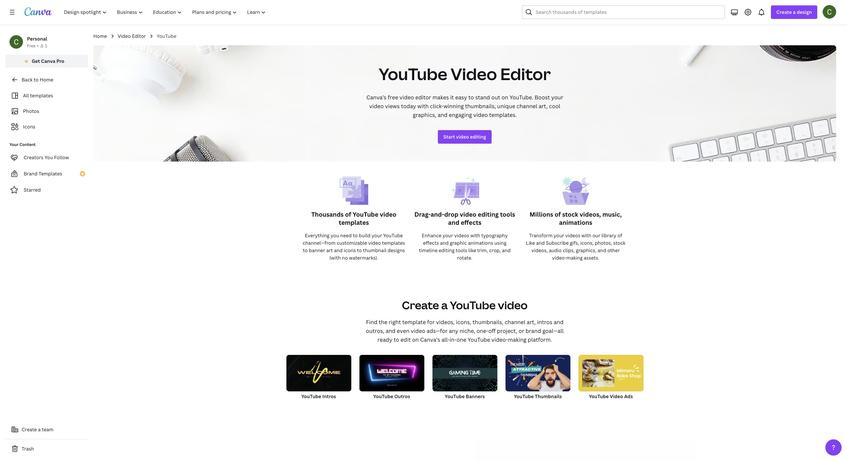 Task type: locate. For each thing, give the bounding box(es) containing it.
1 horizontal spatial graphics,
[[576, 247, 597, 254]]

transform
[[530, 233, 553, 239]]

designs
[[388, 247, 405, 254]]

0 vertical spatial icons,
[[581, 240, 594, 246]]

0 horizontal spatial icons,
[[456, 319, 472, 326]]

0 horizontal spatial tools
[[456, 247, 468, 254]]

photos,
[[595, 240, 613, 246]]

home
[[93, 33, 107, 39], [40, 77, 53, 83]]

back to home
[[22, 77, 53, 83]]

of
[[345, 211, 352, 219], [555, 211, 561, 219], [618, 233, 623, 239]]

with inside transform your videos with our library of like and subscribe gifs, icons, photos, stock videos, audio clips, graphics, and other video-making assets.
[[582, 233, 592, 239]]

templates inside the everything you need to build your youtube channel—from customizable video templates to banner art and icons to thumbnail designs (with no watermarks).
[[382, 240, 405, 246]]

to
[[34, 77, 39, 83], [469, 94, 474, 101], [353, 233, 358, 239], [303, 247, 308, 254], [357, 247, 362, 254], [394, 336, 400, 344]]

0 horizontal spatial effects
[[424, 240, 439, 246]]

2 vertical spatial videos,
[[437, 319, 455, 326]]

1 horizontal spatial video-
[[553, 255, 567, 261]]

2 videos from the left
[[566, 233, 581, 239]]

need
[[341, 233, 352, 239]]

effects down enhance
[[424, 240, 439, 246]]

to right "easy"
[[469, 94, 474, 101]]

templates up designs
[[382, 240, 405, 246]]

and down 'click-'
[[438, 111, 448, 119]]

tools
[[501, 211, 516, 219], [456, 247, 468, 254]]

youtube outros
[[374, 394, 411, 400]]

1 horizontal spatial video
[[451, 63, 498, 85]]

0 vertical spatial videos,
[[580, 211, 602, 219]]

your up the cool
[[552, 94, 564, 101]]

0 horizontal spatial animations
[[469, 240, 494, 246]]

gifs,
[[570, 240, 580, 246]]

0 horizontal spatial home
[[40, 77, 53, 83]]

your right the build
[[372, 233, 382, 239]]

0 vertical spatial video-
[[553, 255, 567, 261]]

0 vertical spatial templates
[[30, 92, 53, 99]]

youtube down one- on the right bottom
[[468, 336, 491, 344]]

1 horizontal spatial videos,
[[532, 247, 548, 254]]

all templates link
[[9, 89, 84, 102]]

with inside enhance your videos with typography effects and graphic animations using timeline editing tools like trim, crop, and rotate.
[[471, 233, 481, 239]]

tools inside enhance your videos with typography effects and graphic animations using timeline editing tools like trim, crop, and rotate.
[[456, 247, 468, 254]]

1 vertical spatial stock
[[614, 240, 626, 246]]

1 horizontal spatial templates
[[339, 219, 369, 227]]

0 horizontal spatial stock
[[563, 211, 579, 219]]

cool
[[550, 103, 561, 110]]

get canva pro
[[32, 58, 64, 64]]

1 vertical spatial create
[[402, 298, 440, 313]]

0 vertical spatial thumbnails,
[[466, 103, 496, 110]]

for
[[428, 319, 435, 326]]

effects right drop
[[461, 219, 482, 227]]

a inside button
[[38, 427, 41, 433]]

a
[[794, 9, 796, 15], [442, 298, 448, 313], [38, 427, 41, 433]]

1 horizontal spatial tools
[[501, 211, 516, 219]]

create inside "create a team" button
[[22, 427, 37, 433]]

1 horizontal spatial stock
[[614, 240, 626, 246]]

0 horizontal spatial of
[[345, 211, 352, 219]]

youtube inside find the right template for videos, icons, thumbnails, channel art, intros and outros, and even video ads—for any niche, one-off project, or brand goal—all ready to edit on canva's all-in-one youtube video-making platform.
[[468, 336, 491, 344]]

of right the library
[[618, 233, 623, 239]]

videos up graphic
[[455, 233, 470, 239]]

1 horizontal spatial icons,
[[581, 240, 594, 246]]

videos, inside find the right template for videos, icons, thumbnails, channel art, intros and outros, and even video ads—for any niche, one-off project, or brand goal—all ready to edit on canva's all-in-one youtube video-making platform.
[[437, 319, 455, 326]]

video up stand
[[451, 63, 498, 85]]

you
[[45, 154, 53, 161]]

to right back
[[34, 77, 39, 83]]

0 horizontal spatial videos
[[455, 233, 470, 239]]

templates right all
[[30, 92, 53, 99]]

ads
[[625, 394, 634, 400]]

outros,
[[366, 328, 385, 335]]

youtube up niche,
[[450, 298, 496, 313]]

1 vertical spatial canva's
[[421, 336, 441, 344]]

videos, up any
[[437, 319, 455, 326]]

youtube video ad image
[[579, 356, 644, 392]]

0 vertical spatial animations
[[560, 219, 593, 227]]

thousands of youtube video templates
[[312, 211, 397, 227]]

with up like at right
[[471, 233, 481, 239]]

banners
[[466, 394, 485, 400]]

1 horizontal spatial art,
[[539, 103, 548, 110]]

assets.
[[584, 255, 600, 261]]

audio
[[549, 247, 562, 254]]

0 horizontal spatial video-
[[492, 336, 509, 344]]

youtube
[[157, 33, 177, 39], [379, 63, 448, 85], [353, 211, 379, 219], [384, 233, 403, 239], [450, 298, 496, 313], [468, 336, 491, 344], [302, 394, 322, 400], [374, 394, 394, 400], [445, 394, 465, 400], [514, 394, 534, 400], [589, 394, 609, 400]]

platform.
[[528, 336, 553, 344]]

youtube inside youtube video ads link
[[589, 394, 609, 400]]

icons
[[23, 124, 35, 130]]

art, up the brand
[[527, 319, 536, 326]]

content
[[19, 142, 36, 148]]

0 vertical spatial editor
[[132, 33, 146, 39]]

1 vertical spatial video
[[451, 63, 498, 85]]

1 horizontal spatial a
[[442, 298, 448, 313]]

1 vertical spatial making
[[509, 336, 527, 344]]

making down clips,
[[567, 255, 583, 261]]

with down the editor
[[418, 103, 429, 110]]

of right thousands
[[345, 211, 352, 219]]

video
[[400, 94, 414, 101], [370, 103, 384, 110], [474, 111, 488, 119], [457, 134, 469, 140], [380, 211, 397, 219], [460, 211, 477, 219], [369, 240, 381, 246], [498, 298, 528, 313], [411, 328, 426, 335]]

0 vertical spatial stock
[[563, 211, 579, 219]]

pro
[[57, 58, 64, 64]]

video inside find the right template for videos, icons, thumbnails, channel art, intros and outros, and even video ads—for any niche, one-off project, or brand goal—all ready to edit on canva's all-in-one youtube video-making platform.
[[411, 328, 426, 335]]

1 vertical spatial effects
[[424, 240, 439, 246]]

1 vertical spatial icons,
[[456, 319, 472, 326]]

video- down "project,"
[[492, 336, 509, 344]]

0 horizontal spatial editor
[[132, 33, 146, 39]]

and up goal—all on the right of the page
[[554, 319, 564, 326]]

2 horizontal spatial a
[[794, 9, 796, 15]]

making down or
[[509, 336, 527, 344]]

winning
[[444, 103, 464, 110]]

icons,
[[581, 240, 594, 246], [456, 319, 472, 326]]

art, down boost at the right top of the page
[[539, 103, 548, 110]]

create a design button
[[772, 5, 818, 19]]

a left team
[[38, 427, 41, 433]]

0 vertical spatial effects
[[461, 219, 482, 227]]

graphics, down 'click-'
[[413, 111, 437, 119]]

team
[[42, 427, 53, 433]]

2 horizontal spatial videos,
[[580, 211, 602, 219]]

0 vertical spatial a
[[794, 9, 796, 15]]

0 horizontal spatial create
[[22, 427, 37, 433]]

0 vertical spatial video
[[118, 33, 131, 39]]

art, inside find the right template for videos, icons, thumbnails, channel art, intros and outros, and even video ads—for any niche, one-off project, or brand goal—all ready to edit on canva's all-in-one youtube video-making platform.
[[527, 319, 536, 326]]

tools up typography
[[501, 211, 516, 219]]

1 vertical spatial templates
[[339, 219, 369, 227]]

a for design
[[794, 9, 796, 15]]

1 horizontal spatial effects
[[461, 219, 482, 227]]

all-
[[442, 336, 450, 344]]

all
[[23, 92, 29, 99]]

editing down engaging
[[471, 134, 487, 140]]

channel inside canva's free video editor makes it easy to stand out on youtube. boost your video views today with click-winning thumbnails, unique channel art, cool graphics, and engaging video templates.
[[517, 103, 538, 110]]

0 horizontal spatial making
[[509, 336, 527, 344]]

1 vertical spatial a
[[442, 298, 448, 313]]

using
[[495, 240, 507, 246]]

2 horizontal spatial with
[[582, 233, 592, 239]]

and up (with
[[334, 247, 343, 254]]

on right edit
[[413, 336, 419, 344]]

videos, inside transform your videos with our library of like and subscribe gifs, icons, photos, stock videos, audio clips, graphics, and other video-making assets.
[[532, 247, 548, 254]]

2 horizontal spatial create
[[777, 9, 793, 15]]

stock up 'other'
[[614, 240, 626, 246]]

youtube banners
[[445, 394, 485, 400]]

2 vertical spatial video
[[610, 394, 624, 400]]

of inside millions of stock videos, music, animations
[[555, 211, 561, 219]]

starred
[[24, 187, 41, 193]]

0 horizontal spatial videos,
[[437, 319, 455, 326]]

1 horizontal spatial canva's
[[421, 336, 441, 344]]

thumbnails, down stand
[[466, 103, 496, 110]]

1 vertical spatial thumbnails,
[[473, 319, 504, 326]]

youtube left outros
[[374, 394, 394, 400]]

free
[[388, 94, 399, 101]]

1 vertical spatial video-
[[492, 336, 509, 344]]

2 horizontal spatial video
[[610, 394, 624, 400]]

create left design on the right of the page
[[777, 9, 793, 15]]

to left edit
[[394, 336, 400, 344]]

animations inside millions of stock videos, music, animations
[[560, 219, 593, 227]]

christina overa image
[[824, 5, 837, 19]]

editing
[[471, 134, 487, 140], [478, 211, 499, 219], [439, 247, 455, 254]]

0 horizontal spatial canva's
[[367, 94, 387, 101]]

thumbnails, inside find the right template for videos, icons, thumbnails, channel art, intros and outros, and even video ads—for any niche, one-off project, or brand goal—all ready to edit on canva's all-in-one youtube video-making platform.
[[473, 319, 504, 326]]

youtube left banners
[[445, 394, 465, 400]]

0 horizontal spatial with
[[418, 103, 429, 110]]

0 vertical spatial create
[[777, 9, 793, 15]]

None search field
[[523, 5, 726, 19]]

home up all templates link
[[40, 77, 53, 83]]

icons, up niche,
[[456, 319, 472, 326]]

0 horizontal spatial art,
[[527, 319, 536, 326]]

it
[[451, 94, 454, 101]]

youtube outros link
[[360, 355, 425, 408]]

video right home link
[[118, 33, 131, 39]]

create a design
[[777, 9, 813, 15]]

editing down graphic
[[439, 247, 455, 254]]

2 vertical spatial editing
[[439, 247, 455, 254]]

any
[[449, 328, 459, 335]]

1 horizontal spatial animations
[[560, 219, 593, 227]]

makes
[[433, 94, 449, 101]]

create left team
[[22, 427, 37, 433]]

on up unique
[[502, 94, 509, 101]]

youtube left thumbnails
[[514, 394, 534, 400]]

youtube inside thousands of youtube video templates
[[353, 211, 379, 219]]

0 vertical spatial on
[[502, 94, 509, 101]]

tools down graphic
[[456, 247, 468, 254]]

editor
[[132, 33, 146, 39], [501, 63, 551, 85]]

outros
[[395, 394, 411, 400]]

tools inside drag-and-drop video editing tools and effects
[[501, 211, 516, 219]]

crop,
[[490, 247, 501, 254]]

one
[[457, 336, 467, 344]]

1 horizontal spatial videos
[[566, 233, 581, 239]]

1 horizontal spatial of
[[555, 211, 561, 219]]

to up the customizable
[[353, 233, 358, 239]]

easy
[[456, 94, 468, 101]]

0 vertical spatial channel
[[517, 103, 538, 110]]

a for team
[[38, 427, 41, 433]]

youtube left "intros"
[[302, 394, 322, 400]]

free
[[27, 43, 36, 49]]

0 vertical spatial art,
[[539, 103, 548, 110]]

a up "ads—for"
[[442, 298, 448, 313]]

thumbnails, up off at the right
[[473, 319, 504, 326]]

1 videos from the left
[[455, 233, 470, 239]]

youtube inside youtube intros link
[[302, 394, 322, 400]]

1 horizontal spatial on
[[502, 94, 509, 101]]

icons, inside find the right template for videos, icons, thumbnails, channel art, intros and outros, and even video ads—for any niche, one-off project, or brand goal—all ready to edit on canva's all-in-one youtube video-making platform.
[[456, 319, 472, 326]]

1 horizontal spatial home
[[93, 33, 107, 39]]

canva's left "free"
[[367, 94, 387, 101]]

your up graphic
[[443, 233, 454, 239]]

create inside create a design dropdown button
[[777, 9, 793, 15]]

channel down youtube.
[[517, 103, 538, 110]]

create for create a youtube video
[[402, 298, 440, 313]]

of inside thousands of youtube video templates
[[345, 211, 352, 219]]

1 vertical spatial videos,
[[532, 247, 548, 254]]

2 vertical spatial a
[[38, 427, 41, 433]]

youtube up the build
[[353, 211, 379, 219]]

videos inside enhance your videos with typography effects and graphic animations using timeline editing tools like trim, crop, and rotate.
[[455, 233, 470, 239]]

and down right
[[386, 328, 396, 335]]

canva's down "ads—for"
[[421, 336, 441, 344]]

youtube thumbnails
[[514, 394, 562, 400]]

1 vertical spatial on
[[413, 336, 419, 344]]

video- down audio at the right of the page
[[553, 255, 567, 261]]

0 vertical spatial tools
[[501, 211, 516, 219]]

templates up need
[[339, 219, 369, 227]]

animations up trim,
[[469, 240, 494, 246]]

with
[[418, 103, 429, 110], [471, 233, 481, 239], [582, 233, 592, 239]]

youtube thumbnail image
[[506, 356, 571, 392]]

home left video editor
[[93, 33, 107, 39]]

effects
[[461, 219, 482, 227], [424, 240, 439, 246]]

1 horizontal spatial with
[[471, 233, 481, 239]]

0 vertical spatial making
[[567, 255, 583, 261]]

1 horizontal spatial making
[[567, 255, 583, 261]]

create up template
[[402, 298, 440, 313]]

youtube banner image
[[433, 356, 498, 392]]

graphics, up assets.
[[576, 247, 597, 254]]

and right and-
[[449, 219, 460, 227]]

create a youtube video
[[402, 298, 528, 313]]

0 vertical spatial home
[[93, 33, 107, 39]]

your up the subscribe
[[554, 233, 565, 239]]

stock right millions
[[563, 211, 579, 219]]

canva's inside find the right template for videos, icons, thumbnails, channel art, intros and outros, and even video ads—for any niche, one-off project, or brand goal—all ready to edit on canva's all-in-one youtube video-making platform.
[[421, 336, 441, 344]]

videos for drop
[[455, 233, 470, 239]]

ads—for
[[427, 328, 448, 335]]

0 horizontal spatial a
[[38, 427, 41, 433]]

youtube up the editor
[[379, 63, 448, 85]]

rotate.
[[458, 255, 473, 261]]

or
[[519, 328, 525, 335]]

effects inside enhance your videos with typography effects and graphic animations using timeline editing tools like trim, crop, and rotate.
[[424, 240, 439, 246]]

intros
[[323, 394, 336, 400]]

0 vertical spatial graphics,
[[413, 111, 437, 119]]

watermarks).
[[349, 255, 379, 261]]

effects inside drag-and-drop video editing tools and effects
[[461, 219, 482, 227]]

project,
[[498, 328, 518, 335]]

videos inside transform your videos with our library of like and subscribe gifs, icons, photos, stock videos, audio clips, graphics, and other video-making assets.
[[566, 233, 581, 239]]

1 vertical spatial editing
[[478, 211, 499, 219]]

channel up or
[[505, 319, 526, 326]]

0 horizontal spatial on
[[413, 336, 419, 344]]

of inside transform your videos with our library of like and subscribe gifs, icons, photos, stock videos, audio clips, graphics, and other video-making assets.
[[618, 233, 623, 239]]

editing up typography
[[478, 211, 499, 219]]

thumbnails,
[[466, 103, 496, 110], [473, 319, 504, 326]]

a left design on the right of the page
[[794, 9, 796, 15]]

1 horizontal spatial editor
[[501, 63, 551, 85]]

youtube down youtube video ad image
[[589, 394, 609, 400]]

of for millions
[[555, 211, 561, 219]]

thousands of custom youtube video templates image
[[476, 440, 698, 462]]

youtube up designs
[[384, 233, 403, 239]]

animations up gifs,
[[560, 219, 593, 227]]

video editor link
[[118, 32, 146, 40]]

1 vertical spatial art,
[[527, 319, 536, 326]]

on inside find the right template for videos, icons, thumbnails, channel art, intros and outros, and even video ads—for any niche, one-off project, or brand goal—all ready to edit on canva's all-in-one youtube video-making platform.
[[413, 336, 419, 344]]

with left our
[[582, 233, 592, 239]]

design
[[798, 9, 813, 15]]

a inside dropdown button
[[794, 9, 796, 15]]

videos, down like
[[532, 247, 548, 254]]

1 vertical spatial graphics,
[[576, 247, 597, 254]]

1 vertical spatial animations
[[469, 240, 494, 246]]

0 horizontal spatial graphics,
[[413, 111, 437, 119]]

no
[[342, 255, 348, 261]]

boost
[[535, 94, 551, 101]]

of right millions
[[555, 211, 561, 219]]

and inside canva's free video editor makes it easy to stand out on youtube. boost your video views today with click-winning thumbnails, unique channel art, cool graphics, and engaging video templates.
[[438, 111, 448, 119]]

creators you follow link
[[5, 151, 88, 165]]

videos up gifs,
[[566, 233, 581, 239]]

find the right template for videos, icons, thumbnails, channel art, intros and outros, and even video ads—for any niche, one-off project, or brand goal—all ready to edit on canva's all-in-one youtube video-making platform.
[[366, 319, 564, 344]]

1 vertical spatial channel
[[505, 319, 526, 326]]

icons, down our
[[581, 240, 594, 246]]

click-
[[430, 103, 444, 110]]

photos link
[[9, 105, 84, 118]]

2 vertical spatial templates
[[382, 240, 405, 246]]

goal—all
[[543, 328, 564, 335]]

1 vertical spatial tools
[[456, 247, 468, 254]]

drag-and-drop video editing tools and effects image
[[451, 177, 479, 211]]

editing inside enhance your videos with typography effects and graphic animations using timeline editing tools like trim, crop, and rotate.
[[439, 247, 455, 254]]

create for create a team
[[22, 427, 37, 433]]

2 vertical spatial create
[[22, 427, 37, 433]]

0 vertical spatial editing
[[471, 134, 487, 140]]

templates.
[[490, 111, 517, 119]]

videos,
[[580, 211, 602, 219], [532, 247, 548, 254], [437, 319, 455, 326]]

2 horizontal spatial of
[[618, 233, 623, 239]]

videos, left music,
[[580, 211, 602, 219]]

youtube video ads link
[[579, 355, 644, 408]]

2 horizontal spatial templates
[[382, 240, 405, 246]]

•
[[37, 43, 39, 49]]

1 horizontal spatial create
[[402, 298, 440, 313]]

video left ads
[[610, 394, 624, 400]]

your inside transform your videos with our library of like and subscribe gifs, icons, photos, stock videos, audio clips, graphics, and other video-making assets.
[[554, 233, 565, 239]]

0 vertical spatial canva's
[[367, 94, 387, 101]]

stock inside millions of stock videos, music, animations
[[563, 211, 579, 219]]

1 vertical spatial home
[[40, 77, 53, 83]]

millions of stock videos, music, animations
[[530, 211, 622, 227]]

home link
[[93, 32, 107, 40]]

video for youtube video editor
[[451, 63, 498, 85]]

art,
[[539, 103, 548, 110], [527, 319, 536, 326]]



Task type: describe. For each thing, give the bounding box(es) containing it.
clips,
[[563, 247, 575, 254]]

canva's free video editor makes it easy to stand out on youtube. boost your video views today with click-winning thumbnails, unique channel art, cool graphics, and engaging video templates.
[[367, 94, 564, 119]]

video- inside transform your videos with our library of like and subscribe gifs, icons, photos, stock videos, audio clips, graphics, and other video-making assets.
[[553, 255, 567, 261]]

right
[[389, 319, 401, 326]]

brand
[[24, 171, 38, 177]]

icons
[[344, 247, 356, 254]]

create for create a design
[[777, 9, 793, 15]]

drag-and-drop video editing tools and effects
[[415, 211, 516, 227]]

your inside the everything you need to build your youtube channel—from customizable video templates to banner art and icons to thumbnail designs (with no watermarks).
[[372, 233, 382, 239]]

brand templates link
[[5, 167, 88, 181]]

drop
[[445, 211, 459, 219]]

templates inside thousands of youtube video templates
[[339, 219, 369, 227]]

making inside find the right template for videos, icons, thumbnails, channel art, intros and outros, and even video ads—for any niche, one-off project, or brand goal—all ready to edit on canva's all-in-one youtube video-making platform.
[[509, 336, 527, 344]]

youtube inside youtube thumbnails link
[[514, 394, 534, 400]]

enhance your videos with typography effects and graphic animations using timeline editing tools like trim, crop, and rotate.
[[419, 233, 511, 261]]

video for youtube video ads
[[610, 394, 624, 400]]

stock inside transform your videos with our library of like and subscribe gifs, icons, photos, stock videos, audio clips, graphics, and other video-making assets.
[[614, 240, 626, 246]]

your inside enhance your videos with typography effects and graphic animations using timeline editing tools like trim, crop, and rotate.
[[443, 233, 454, 239]]

off
[[489, 328, 496, 335]]

thousands
[[312, 211, 344, 219]]

subscribe
[[546, 240, 569, 246]]

typography
[[482, 233, 508, 239]]

thousands of youtube video templates image
[[340, 177, 368, 211]]

brand templates
[[24, 171, 62, 177]]

library
[[602, 233, 617, 239]]

get
[[32, 58, 40, 64]]

start
[[444, 134, 455, 140]]

and down transform
[[537, 240, 545, 246]]

video inside drag-and-drop video editing tools and effects
[[460, 211, 477, 219]]

customizable
[[337, 240, 367, 246]]

art
[[327, 247, 333, 254]]

millions of stock videos, music, animations image
[[562, 177, 591, 211]]

and down using at the bottom right of the page
[[502, 247, 511, 254]]

your content
[[9, 142, 36, 148]]

one-
[[477, 328, 489, 335]]

free •
[[27, 43, 39, 49]]

icons, inside transform your videos with our library of like and subscribe gifs, icons, photos, stock videos, audio clips, graphics, and other video-making assets.
[[581, 240, 594, 246]]

and left graphic
[[440, 240, 449, 246]]

thumbnails, inside canva's free video editor makes it easy to stand out on youtube. boost your video views today with click-winning thumbnails, unique channel art, cool graphics, and engaging video templates.
[[466, 103, 496, 110]]

get canva pro button
[[5, 55, 88, 68]]

create a team
[[22, 427, 53, 433]]

0 horizontal spatial video
[[118, 33, 131, 39]]

1
[[45, 43, 47, 49]]

graphics, inside canva's free video editor makes it easy to stand out on youtube. boost your video views today with click-winning thumbnails, unique channel art, cool graphics, and engaging video templates.
[[413, 111, 437, 119]]

banner
[[309, 247, 325, 254]]

editing inside drag-and-drop video editing tools and effects
[[478, 211, 499, 219]]

icons link
[[9, 121, 84, 133]]

top level navigation element
[[60, 5, 272, 19]]

a for youtube
[[442, 298, 448, 313]]

ready
[[378, 336, 393, 344]]

personal
[[27, 36, 47, 42]]

animations inside enhance your videos with typography effects and graphic animations using timeline editing tools like trim, crop, and rotate.
[[469, 240, 494, 246]]

to left 'banner'
[[303, 247, 308, 254]]

all templates
[[23, 92, 53, 99]]

with inside canva's free video editor makes it easy to stand out on youtube. boost your video views today with click-winning thumbnails, unique channel art, cool graphics, and engaging video templates.
[[418, 103, 429, 110]]

youtube.
[[510, 94, 534, 101]]

video- inside find the right template for videos, icons, thumbnails, channel art, intros and outros, and even video ads—for any niche, one-off project, or brand goal—all ready to edit on canva's all-in-one youtube video-making platform.
[[492, 336, 509, 344]]

millions
[[530, 211, 554, 219]]

youtube banners link
[[433, 355, 498, 408]]

youtube outro image
[[360, 356, 425, 392]]

build
[[359, 233, 371, 239]]

to inside canva's free video editor makes it easy to stand out on youtube. boost your video views today with click-winning thumbnails, unique channel art, cool graphics, and engaging video templates.
[[469, 94, 474, 101]]

photos
[[23, 108, 39, 114]]

and inside the everything you need to build your youtube channel—from customizable video templates to banner art and icons to thumbnail designs (with no watermarks).
[[334, 247, 343, 254]]

templates
[[39, 171, 62, 177]]

timeline
[[419, 247, 438, 254]]

graphic
[[450, 240, 467, 246]]

niche,
[[460, 328, 476, 335]]

engaging
[[449, 111, 473, 119]]

find
[[366, 319, 378, 326]]

youtube intros
[[302, 394, 336, 400]]

videos, inside millions of stock videos, music, animations
[[580, 211, 602, 219]]

and-
[[431, 211, 445, 219]]

like
[[469, 247, 477, 254]]

video inside thousands of youtube video templates
[[380, 211, 397, 219]]

thumbnail
[[363, 247, 387, 254]]

canva's inside canva's free video editor makes it easy to stand out on youtube. boost your video views today with click-winning thumbnails, unique channel art, cool graphics, and engaging video templates.
[[367, 94, 387, 101]]

enhance
[[422, 233, 442, 239]]

stand
[[476, 94, 491, 101]]

create a team button
[[5, 423, 88, 437]]

youtube intros link
[[287, 355, 352, 408]]

canva
[[41, 58, 55, 64]]

channel—from
[[303, 240, 336, 246]]

everything
[[305, 233, 330, 239]]

graphics, inside transform your videos with our library of like and subscribe gifs, icons, photos, stock videos, audio clips, graphics, and other video-making assets.
[[576, 247, 597, 254]]

start video editing
[[444, 134, 487, 140]]

(with
[[330, 255, 341, 261]]

to up watermarks).
[[357, 247, 362, 254]]

youtube intro image
[[287, 356, 352, 392]]

art, inside canva's free video editor makes it easy to stand out on youtube. boost your video views today with click-winning thumbnails, unique channel art, cool graphics, and engaging video templates.
[[539, 103, 548, 110]]

of for thousands
[[345, 211, 352, 219]]

video editor
[[118, 33, 146, 39]]

Search search field
[[536, 6, 721, 19]]

video inside the everything you need to build your youtube channel—from customizable video templates to banner art and icons to thumbnail designs (with no watermarks).
[[369, 240, 381, 246]]

like
[[527, 240, 536, 246]]

trim,
[[478, 247, 489, 254]]

brand
[[526, 328, 542, 335]]

editor
[[416, 94, 432, 101]]

and down photos,
[[598, 247, 607, 254]]

youtube video editor image
[[93, 45, 837, 162]]

our
[[593, 233, 601, 239]]

channel inside find the right template for videos, icons, thumbnails, channel art, intros and outros, and even video ads—for any niche, one-off project, or brand goal—all ready to edit on canva's all-in-one youtube video-making platform.
[[505, 319, 526, 326]]

0 horizontal spatial templates
[[30, 92, 53, 99]]

making inside transform your videos with our library of like and subscribe gifs, icons, photos, stock videos, audio clips, graphics, and other video-making assets.
[[567, 255, 583, 261]]

starred link
[[5, 183, 88, 197]]

youtube inside the everything you need to build your youtube channel—from customizable video templates to banner art and icons to thumbnail designs (with no watermarks).
[[384, 233, 403, 239]]

youtube down top level navigation element
[[157, 33, 177, 39]]

videos for stock
[[566, 233, 581, 239]]

in-
[[450, 336, 457, 344]]

with for millions of stock videos, music, animations
[[582, 233, 592, 239]]

thumbnails
[[535, 394, 562, 400]]

your
[[9, 142, 19, 148]]

trash
[[22, 446, 34, 453]]

1 vertical spatial editor
[[501, 63, 551, 85]]

youtube inside youtube outros link
[[374, 394, 394, 400]]

creators you follow
[[24, 154, 69, 161]]

to inside find the right template for videos, icons, thumbnails, channel art, intros and outros, and even video ads—for any niche, one-off project, or brand goal—all ready to edit on canva's all-in-one youtube video-making platform.
[[394, 336, 400, 344]]

unique
[[498, 103, 516, 110]]

template
[[403, 319, 426, 326]]

back to home link
[[5, 73, 88, 87]]

on inside canva's free video editor makes it easy to stand out on youtube. boost your video views today with click-winning thumbnails, unique channel art, cool graphics, and engaging video templates.
[[502, 94, 509, 101]]

and inside drag-and-drop video editing tools and effects
[[449, 219, 460, 227]]

your inside canva's free video editor makes it easy to stand out on youtube. boost your video views today with click-winning thumbnails, unique channel art, cool graphics, and engaging video templates.
[[552, 94, 564, 101]]

youtube inside youtube banners link
[[445, 394, 465, 400]]

with for drag-and-drop video editing tools and effects
[[471, 233, 481, 239]]



Task type: vqa. For each thing, say whether or not it's contained in the screenshot.
YouTube Banners link at right bottom
yes



